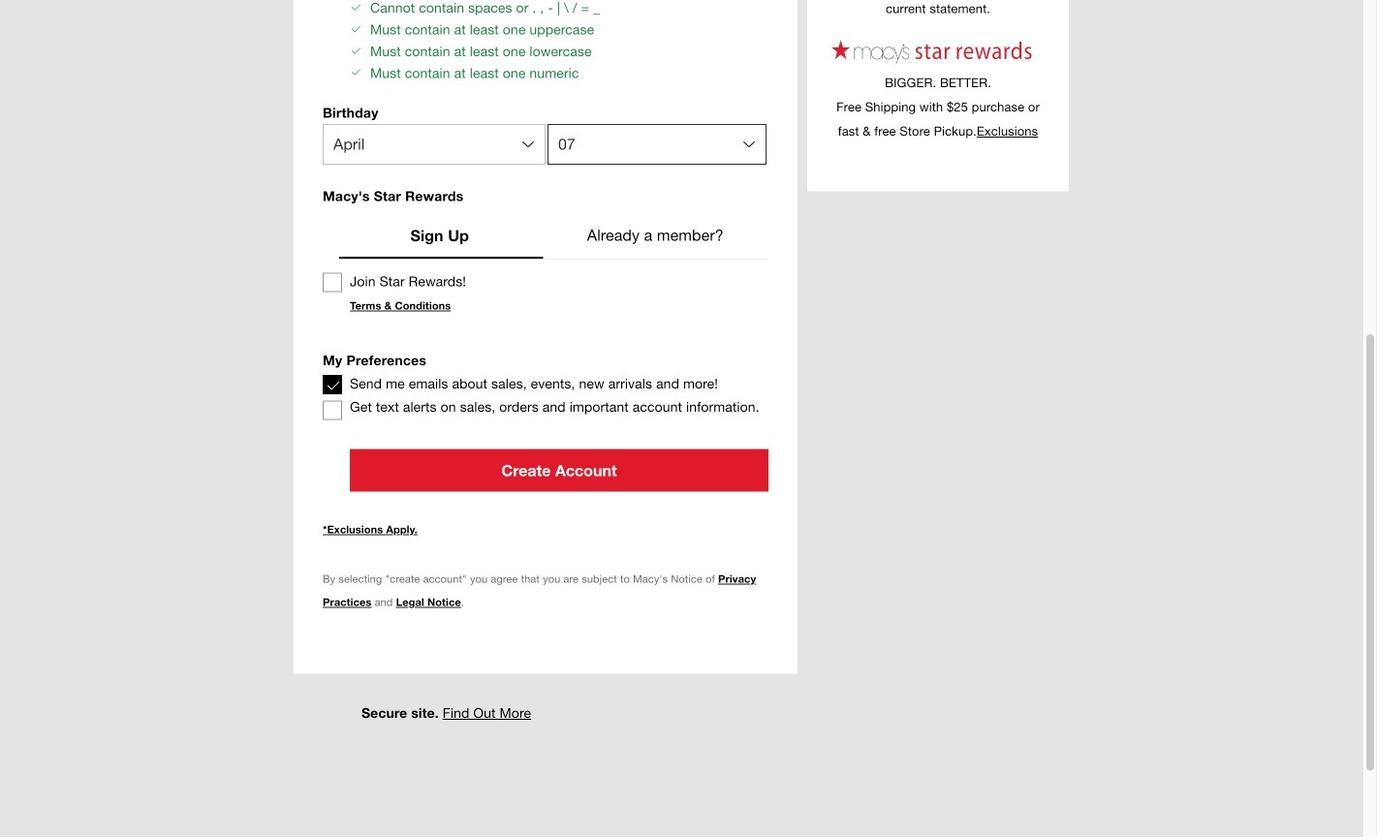 Task type: vqa. For each thing, say whether or not it's contained in the screenshot.
Discount Range button
no



Task type: locate. For each thing, give the bounding box(es) containing it.
1 ui checkmark validate small image from the top
[[349, 0, 363, 15]]

2 vertical spatial ui checkmark validate small image
[[349, 65, 363, 80]]

None checkbox
[[323, 273, 342, 292], [323, 375, 342, 394], [323, 401, 342, 420], [323, 273, 342, 292], [323, 375, 342, 394], [323, 401, 342, 420]]

1 vertical spatial ui checkmark validate small image
[[349, 22, 363, 36]]

ui checkmark validate small image
[[349, 0, 363, 15], [349, 22, 363, 36], [349, 65, 363, 80]]

0 vertical spatial ui checkmark validate small image
[[349, 0, 363, 15]]



Task type: describe. For each thing, give the bounding box(es) containing it.
3 ui checkmark validate small image from the top
[[349, 65, 363, 80]]

ui checkmark validate small image
[[349, 43, 363, 58]]

2 ui checkmark validate small image from the top
[[349, 22, 363, 36]]



